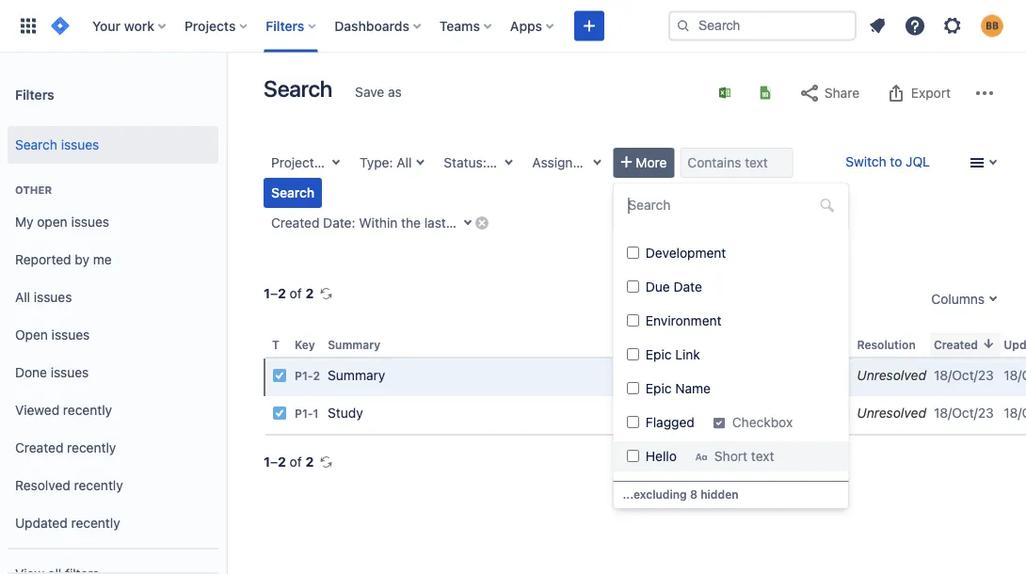 Task type: describe. For each thing, give the bounding box(es) containing it.
filters inside "filters" "popup button"
[[266, 18, 304, 33]]

done issues
[[15, 365, 89, 380]]

issues for open issues
[[51, 327, 90, 343]]

1 18/o from the top
[[1004, 368, 1026, 383]]

save as
[[355, 84, 402, 100]]

search for search issues
[[15, 137, 57, 153]]

open issues link
[[8, 316, 218, 354]]

2 – from the top
[[270, 454, 278, 470]]

2 18/o from the top
[[1004, 405, 1026, 421]]

checkbox
[[732, 415, 792, 430]]

open issues
[[15, 327, 90, 343]]

weeks,
[[461, 215, 503, 231]]

search issues group
[[8, 120, 218, 169]]

study link
[[328, 405, 363, 421]]

remove criteria image
[[474, 215, 490, 230]]

created date: within the last 4 weeks, 2 days
[[271, 215, 547, 231]]

small image
[[981, 336, 996, 351]]

more button
[[613, 148, 674, 178]]

1 vertical spatial search field
[[623, 192, 839, 218]]

epic link
[[645, 347, 700, 362]]

primary element
[[11, 0, 668, 52]]

assignee
[[618, 338, 668, 351]]

resolution
[[857, 338, 916, 351]]

assignee:
[[532, 155, 591, 170]]

other group
[[8, 164, 218, 548]]

4
[[450, 215, 458, 231]]

2 left days
[[507, 215, 515, 231]]

date
[[673, 279, 702, 295]]

1 inside 'p1-1 study'
[[313, 407, 319, 420]]

short text
[[714, 449, 774, 464]]

last
[[424, 215, 446, 231]]

created recently link
[[8, 429, 218, 467]]

task image
[[272, 368, 287, 383]]

recently for resolved recently
[[74, 478, 123, 493]]

summary link
[[328, 368, 385, 383]]

0 horizontal spatial filters
[[15, 86, 54, 102]]

1 summary from the top
[[328, 338, 380, 351]]

work
[[124, 18, 154, 33]]

issues for search issues
[[61, 137, 99, 153]]

teams button
[[434, 11, 499, 41]]

projects
[[184, 18, 236, 33]]

resolved recently link
[[8, 467, 218, 505]]

do
[[829, 369, 846, 382]]

1 unresolved from the top
[[857, 368, 926, 383]]

bob for unresolved
[[701, 405, 725, 421]]

environment
[[645, 313, 721, 329]]

your work
[[92, 18, 154, 33]]

done
[[15, 365, 47, 380]]

created for created date: within the last 4 weeks, 2 days
[[271, 215, 320, 231]]

2 unresolved 18/oct/23 from the top
[[857, 405, 994, 421]]

p1- for summary
[[295, 370, 313, 383]]

2 vertical spatial 1
[[264, 454, 270, 470]]

my open issues
[[15, 214, 109, 230]]

2 up the 'key'
[[305, 286, 314, 301]]

development
[[645, 245, 726, 261]]

switch to jql
[[846, 154, 930, 169]]

p1-1 study
[[295, 405, 363, 421]]

flagged
[[645, 415, 694, 430]]

checkbox image
[[713, 417, 724, 429]]

...excluding 8 hidden
[[623, 488, 739, 501]]

2 summary from the top
[[328, 368, 385, 383]]

search button
[[264, 178, 322, 208]]

epic for epic link
[[645, 347, 671, 362]]

jql
[[906, 154, 930, 169]]

share link
[[789, 78, 869, 108]]

share
[[824, 85, 860, 101]]

dashboards button
[[329, 11, 428, 41]]

open in microsoft excel image
[[717, 85, 732, 100]]

due
[[645, 279, 670, 295]]

export
[[911, 85, 951, 101]]

short text image
[[695, 451, 706, 463]]

all for type: all
[[397, 155, 412, 170]]

name
[[675, 381, 710, 396]]

viewed recently
[[15, 403, 112, 418]]

status:
[[444, 155, 487, 170]]

type: all
[[360, 155, 412, 170]]

2 inside p1-2 summary
[[313, 370, 320, 383]]

study
[[328, 405, 363, 421]]

dashboards
[[334, 18, 409, 33]]

all for project: all
[[322, 155, 337, 170]]

1 unresolved 18/oct/23 from the top
[[857, 368, 994, 383]]

columns
[[931, 291, 985, 307]]

2 down task icon on the left bottom of page
[[278, 454, 286, 470]]

apps
[[510, 18, 542, 33]]

resolved
[[15, 478, 70, 493]]

key
[[295, 338, 315, 351]]

p1-2 summary
[[295, 368, 385, 383]]

save
[[355, 84, 384, 100]]

hello
[[645, 449, 676, 464]]

banner containing your work
[[0, 0, 1026, 53]]

by
[[75, 252, 89, 267]]

type:
[[360, 155, 393, 170]]

settings image
[[941, 15, 964, 37]]

builder for unresolved
[[728, 405, 771, 421]]

open
[[37, 214, 68, 230]]

all issues
[[15, 290, 72, 305]]

link
[[675, 347, 700, 362]]

me
[[93, 252, 112, 267]]

unassigned for 18/oct/23
[[618, 368, 689, 383]]

your profile and settings image
[[981, 15, 1003, 37]]

appswitcher icon image
[[17, 15, 40, 37]]

0 vertical spatial search
[[264, 75, 332, 102]]

0 vertical spatial 1
[[264, 286, 270, 301]]

description
[[645, 211, 715, 227]]

Search issues using keywords text field
[[680, 148, 793, 178]]

teams
[[440, 18, 480, 33]]

updated recently link
[[8, 505, 218, 542]]

1 – from the top
[[270, 286, 278, 301]]



Task type: vqa. For each thing, say whether or not it's contained in the screenshot.
"REDO ⌘⇧Z" Image
no



Task type: locate. For each thing, give the bounding box(es) containing it.
recently for updated recently
[[71, 515, 120, 531]]

18/oct/23
[[934, 368, 994, 383], [934, 405, 994, 421]]

option
[[613, 475, 849, 506]]

project:
[[271, 155, 318, 170]]

2 epic from the top
[[645, 381, 671, 396]]

filters right 'projects' popup button
[[266, 18, 304, 33]]

builder up checkbox
[[728, 368, 771, 383]]

1 – 2 of 2
[[264, 286, 314, 301], [264, 454, 314, 470]]

2
[[507, 215, 515, 231], [278, 286, 286, 301], [305, 286, 314, 301], [313, 370, 320, 383], [278, 454, 286, 470], [305, 454, 314, 470]]

project: all
[[271, 155, 337, 170]]

create image
[[578, 15, 601, 37]]

p1- right task image
[[295, 370, 313, 383]]

1 vertical spatial unresolved
[[857, 405, 926, 421]]

your
[[92, 18, 121, 33]]

recently for viewed recently
[[63, 403, 112, 418]]

1 vertical spatial unassigned
[[618, 405, 689, 421]]

issues for done issues
[[51, 365, 89, 380]]

bob builder link
[[701, 368, 771, 383], [701, 405, 771, 421]]

created
[[271, 215, 320, 231], [934, 338, 978, 351], [15, 440, 63, 456]]

p1-1 link
[[295, 407, 319, 420]]

1 bob builder link from the top
[[701, 368, 771, 383]]

all for assignee: all
[[595, 155, 610, 170]]

2 horizontal spatial created
[[934, 338, 978, 351]]

– down task icon on the left bottom of page
[[270, 454, 278, 470]]

resolved recently
[[15, 478, 123, 493]]

0 vertical spatial unresolved
[[857, 368, 926, 383]]

more
[[636, 155, 667, 170]]

bob for 18/oct/23
[[701, 368, 725, 383]]

assignee: all
[[532, 155, 610, 170]]

done issues link
[[8, 354, 218, 392]]

recently down resolved recently link
[[71, 515, 120, 531]]

None checkbox
[[626, 247, 639, 259], [626, 281, 639, 293], [626, 314, 639, 327], [626, 382, 639, 394], [626, 247, 639, 259], [626, 281, 639, 293], [626, 314, 639, 327], [626, 382, 639, 394]]

search inside button
[[271, 185, 315, 201]]

filters up search issues
[[15, 86, 54, 102]]

1 horizontal spatial created
[[271, 215, 320, 231]]

search inside 'link'
[[15, 137, 57, 153]]

1 vertical spatial created
[[934, 338, 978, 351]]

recently for created recently
[[67, 440, 116, 456]]

bob builder up checkbox 'image'
[[701, 368, 771, 383]]

1 epic from the top
[[645, 347, 671, 362]]

p1- for study
[[295, 407, 313, 420]]

0 vertical spatial epic
[[645, 347, 671, 362]]

1 – 2 of 2 down task icon on the left bottom of page
[[264, 454, 314, 470]]

1 vertical spatial filters
[[15, 86, 54, 102]]

filters button
[[260, 11, 323, 41]]

viewed recently link
[[8, 392, 218, 429]]

bob down name
[[701, 405, 725, 421]]

updated recently
[[15, 515, 120, 531]]

bob builder link for 18/oct/23
[[701, 368, 771, 383]]

0 vertical spatial of
[[290, 286, 302, 301]]

unassigned
[[618, 368, 689, 383], [618, 405, 689, 421]]

...excluding
[[623, 488, 687, 501]]

bob builder
[[701, 368, 771, 383], [701, 405, 771, 421]]

1 vertical spatial builder
[[728, 405, 771, 421]]

Search field
[[668, 11, 857, 41], [623, 192, 839, 218]]

export button
[[876, 78, 960, 108]]

search for search button
[[271, 185, 315, 201]]

p1-
[[295, 370, 313, 383], [295, 407, 313, 420]]

summary
[[328, 338, 380, 351], [328, 368, 385, 383]]

1 vertical spatial unresolved 18/oct/23
[[857, 405, 994, 421]]

1 bob builder from the top
[[701, 368, 771, 383]]

bob builder link up short
[[701, 405, 771, 421]]

bob builder link for unresolved
[[701, 405, 771, 421]]

of up the 'key'
[[290, 286, 302, 301]]

unresolved
[[857, 368, 926, 383], [857, 405, 926, 421]]

search issues
[[15, 137, 99, 153]]

open in google sheets image
[[758, 85, 773, 100]]

– up t
[[270, 286, 278, 301]]

issues up my open issues
[[61, 137, 99, 153]]

all up open
[[15, 290, 30, 305]]

2 of from the top
[[290, 454, 302, 470]]

1 vertical spatial 1
[[313, 407, 319, 420]]

2 p1- from the top
[[295, 407, 313, 420]]

0 vertical spatial filters
[[266, 18, 304, 33]]

recently up created recently
[[63, 403, 112, 418]]

bob builder link up checkbox 'image'
[[701, 368, 771, 383]]

medium image
[[783, 406, 798, 421]]

your work button
[[87, 11, 173, 41]]

reported by me link
[[8, 241, 218, 279]]

0 vertical spatial unresolved 18/oct/23
[[857, 368, 994, 383]]

search down "filters" "popup button"
[[264, 75, 332, 102]]

0 vertical spatial created
[[271, 215, 320, 231]]

default image
[[819, 198, 834, 213]]

task image
[[272, 406, 287, 421]]

1 – 2 of 2 up t
[[264, 286, 314, 301]]

viewed
[[15, 403, 59, 418]]

filters
[[266, 18, 304, 33], [15, 86, 54, 102]]

apps button
[[504, 11, 561, 41]]

issues up viewed recently
[[51, 365, 89, 380]]

2 vertical spatial created
[[15, 440, 63, 456]]

0 vertical spatial 1 – 2 of 2
[[264, 286, 314, 301]]

epic name
[[645, 381, 710, 396]]

2 unassigned from the top
[[618, 405, 689, 421]]

date:
[[323, 215, 355, 231]]

t
[[272, 338, 279, 351]]

all issues link
[[8, 279, 218, 316]]

issues for all issues
[[34, 290, 72, 305]]

other
[[15, 184, 52, 196]]

1 vertical spatial 18/oct/23
[[934, 405, 994, 421]]

0 vertical spatial builder
[[728, 368, 771, 383]]

all right type:
[[397, 155, 412, 170]]

search up other
[[15, 137, 57, 153]]

1 bob from the top
[[701, 368, 725, 383]]

2 down p1-1 link
[[305, 454, 314, 470]]

reported
[[15, 252, 71, 267]]

1 of from the top
[[290, 286, 302, 301]]

created down search button
[[271, 215, 320, 231]]

1 vertical spatial bob builder link
[[701, 405, 771, 421]]

all for status: all
[[490, 155, 505, 170]]

search
[[264, 75, 332, 102], [15, 137, 57, 153], [271, 185, 315, 201]]

upd
[[1004, 338, 1026, 351]]

hidden
[[701, 488, 739, 501]]

1 horizontal spatial filters
[[266, 18, 304, 33]]

search field inside banner
[[668, 11, 857, 41]]

1 p1- from the top
[[295, 370, 313, 383]]

1 vertical spatial –
[[270, 454, 278, 470]]

1 vertical spatial search
[[15, 137, 57, 153]]

0 vertical spatial –
[[270, 286, 278, 301]]

1 vertical spatial bob builder
[[701, 405, 771, 421]]

2 bob builder link from the top
[[701, 405, 771, 421]]

2 builder from the top
[[728, 405, 771, 421]]

0 vertical spatial search field
[[668, 11, 857, 41]]

2 bob builder from the top
[[701, 405, 771, 421]]

18/o
[[1004, 368, 1026, 383], [1004, 405, 1026, 421]]

unassigned down epic name
[[618, 405, 689, 421]]

reported by me
[[15, 252, 112, 267]]

0 vertical spatial 18/o
[[1004, 368, 1026, 383]]

issues
[[61, 137, 99, 153], [71, 214, 109, 230], [34, 290, 72, 305], [51, 327, 90, 343], [51, 365, 89, 380]]

created recently
[[15, 440, 116, 456]]

jira software image
[[49, 15, 72, 37], [49, 15, 72, 37]]

builder for 18/oct/23
[[728, 368, 771, 383]]

0 vertical spatial bob
[[701, 368, 725, 383]]

2 unresolved from the top
[[857, 405, 926, 421]]

0 vertical spatial summary
[[328, 338, 380, 351]]

1 builder from the top
[[728, 368, 771, 383]]

p1- right task icon on the left bottom of page
[[295, 407, 313, 420]]

0 vertical spatial bob builder link
[[701, 368, 771, 383]]

help image
[[904, 15, 926, 37]]

all
[[322, 155, 337, 170], [397, 155, 412, 170], [490, 155, 505, 170], [595, 155, 610, 170], [15, 290, 30, 305]]

notifications image
[[866, 15, 889, 37]]

created down viewed
[[15, 440, 63, 456]]

bob builder for unresolved
[[701, 405, 771, 421]]

epic left link
[[645, 347, 671, 362]]

created for created recently
[[15, 440, 63, 456]]

my open issues link
[[8, 203, 218, 241]]

the
[[401, 215, 421, 231]]

created for created
[[934, 338, 978, 351]]

projects button
[[179, 11, 255, 41]]

as
[[388, 84, 402, 100]]

created left "small" 'image'
[[934, 338, 978, 351]]

banner
[[0, 0, 1026, 53]]

unassigned for unresolved
[[618, 405, 689, 421]]

1 vertical spatial summary
[[328, 368, 385, 383]]

issues right the open
[[71, 214, 109, 230]]

1 18/oct/23 from the top
[[934, 368, 994, 383]]

bob builder for 18/oct/23
[[701, 368, 771, 383]]

search image
[[676, 18, 691, 33]]

days
[[518, 215, 547, 231]]

status: all
[[444, 155, 505, 170]]

recently down the created recently link
[[74, 478, 123, 493]]

2 up t
[[278, 286, 286, 301]]

0 vertical spatial unassigned
[[618, 368, 689, 383]]

1 vertical spatial bob
[[701, 405, 725, 421]]

all inside other group
[[15, 290, 30, 305]]

bob up checkbox 'image'
[[701, 368, 725, 383]]

save as button
[[346, 77, 411, 107]]

2 bob from the top
[[701, 405, 725, 421]]

0 horizontal spatial created
[[15, 440, 63, 456]]

open
[[15, 327, 48, 343]]

search down "project:"
[[271, 185, 315, 201]]

all right "project:"
[[322, 155, 337, 170]]

2 1 – 2 of 2 from the top
[[264, 454, 314, 470]]

builder right checkbox 'image'
[[728, 405, 771, 421]]

sidebar navigation image
[[205, 75, 247, 113]]

text
[[751, 449, 774, 464]]

2 18/oct/23 from the top
[[934, 405, 994, 421]]

issues right open
[[51, 327, 90, 343]]

2 vertical spatial search
[[271, 185, 315, 201]]

p1- inside p1-2 summary
[[295, 370, 313, 383]]

epic left name
[[645, 381, 671, 396]]

1 unassigned from the top
[[618, 368, 689, 383]]

p1-2 link
[[295, 370, 320, 383]]

None checkbox
[[626, 348, 639, 361], [626, 416, 639, 428], [626, 450, 639, 462], [626, 348, 639, 361], [626, 416, 639, 428], [626, 450, 639, 462]]

bob builder up short
[[701, 405, 771, 421]]

epic
[[645, 347, 671, 362], [645, 381, 671, 396]]

my
[[15, 214, 33, 230]]

to
[[890, 154, 902, 169]]

search field down search issues using keywords text box
[[623, 192, 839, 218]]

epic for epic name
[[645, 381, 671, 396]]

created inside other group
[[15, 440, 63, 456]]

2 down the 'key'
[[313, 370, 320, 383]]

within
[[359, 215, 398, 231]]

1 vertical spatial epic
[[645, 381, 671, 396]]

to
[[810, 369, 826, 382]]

0 vertical spatial bob builder
[[701, 368, 771, 383]]

1 vertical spatial 1 – 2 of 2
[[264, 454, 314, 470]]

unassigned down epic link on the right of page
[[618, 368, 689, 383]]

issues inside 'link'
[[61, 137, 99, 153]]

issues up open issues
[[34, 290, 72, 305]]

due date
[[645, 279, 702, 295]]

0 vertical spatial 18/oct/23
[[934, 368, 994, 383]]

8
[[690, 488, 698, 501]]

summary up study link
[[328, 368, 385, 383]]

1 vertical spatial p1-
[[295, 407, 313, 420]]

p1- inside 'p1-1 study'
[[295, 407, 313, 420]]

recently down viewed recently link
[[67, 440, 116, 456]]

1 vertical spatial 18/o
[[1004, 405, 1026, 421]]

0 vertical spatial p1-
[[295, 370, 313, 383]]

1 1 – 2 of 2 from the top
[[264, 286, 314, 301]]

search field up open in google sheets icon
[[668, 11, 857, 41]]

all right status:
[[490, 155, 505, 170]]

1 vertical spatial of
[[290, 454, 302, 470]]

switch to jql link
[[846, 154, 930, 169]]

updated
[[15, 515, 68, 531]]

all right assignee: at the top of page
[[595, 155, 610, 170]]

short
[[714, 449, 747, 464]]

of down p1-1 link
[[290, 454, 302, 470]]

summary up summary link
[[328, 338, 380, 351]]

columns button
[[922, 284, 1003, 314]]



